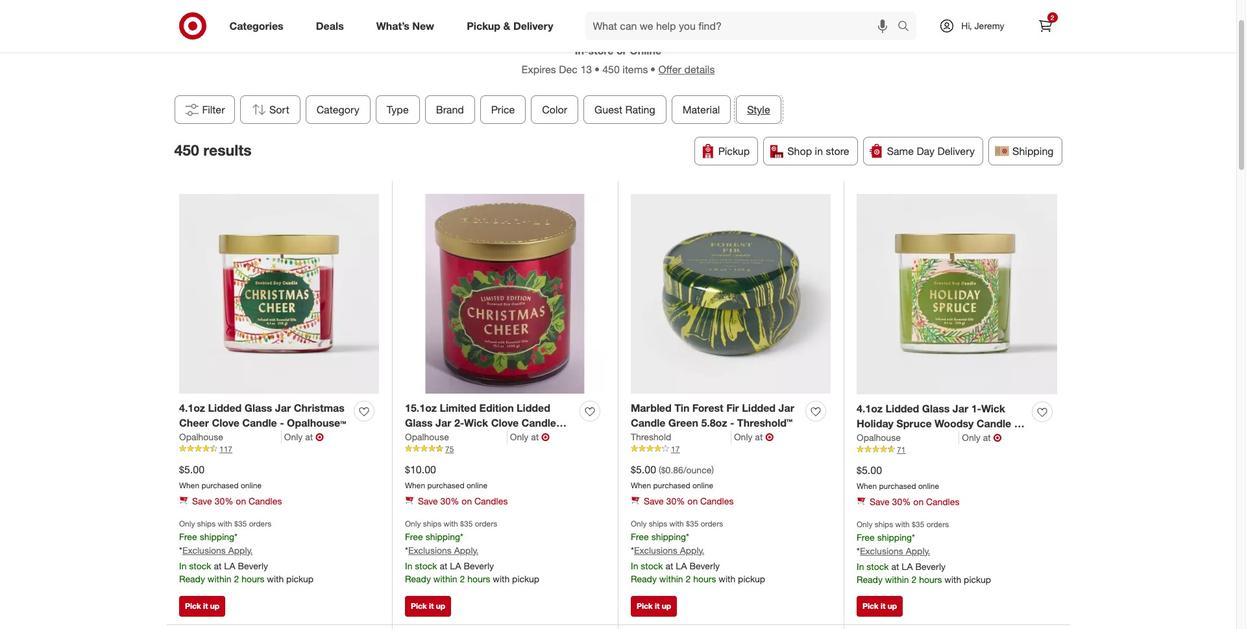 Task type: vqa. For each thing, say whether or not it's contained in the screenshot.
LEFT inside the In stock - only 4 left Ready within 2 hours for pickup inside the store
no



Task type: locate. For each thing, give the bounding box(es) containing it.
guest rating
[[594, 103, 655, 116]]

- inside 15.1oz limited edition lidded glass jar 2-wick clove candle christmas cheer - opalhouse™
[[491, 432, 496, 445]]

offer details
[[659, 63, 715, 76]]

delivery right day
[[938, 145, 975, 158]]

exclusions for 4.1oz lidded glass jar christmas cheer clove candle - opalhouse™
[[182, 545, 226, 556]]

-
[[280, 417, 284, 430], [730, 417, 734, 430], [1014, 417, 1019, 430], [491, 432, 496, 445]]

2 horizontal spatial glass
[[922, 403, 950, 416]]

hours for green
[[693, 574, 716, 585]]

0 vertical spatial cheer
[[179, 417, 209, 430]]

store right 'in'
[[826, 145, 850, 158]]

wick
[[981, 403, 1006, 416], [464, 417, 488, 430]]

pickup for pickup & delivery
[[467, 19, 501, 32]]

4.1oz lidded glass jar christmas cheer clove candle - opalhouse™ image
[[179, 194, 379, 394], [179, 194, 379, 394]]

christmas inside 4.1oz lidded glass jar christmas cheer clove candle - opalhouse™
[[294, 402, 345, 415]]

450 items
[[603, 63, 648, 76]]

1 horizontal spatial store
[[826, 145, 850, 158]]

2 horizontal spatial opalhouse
[[857, 432, 901, 443]]

$35 for wick
[[460, 519, 473, 529]]

$5.00 for 4.1oz lidded glass jar christmas cheer clove candle - opalhouse™
[[179, 463, 205, 476]]

in
[[815, 145, 823, 158]]

ships for 4.1oz lidded glass jar 1-wick holiday spruce woodsy candle - opalhouse™
[[875, 520, 893, 529]]

1 horizontal spatial glass
[[405, 417, 433, 430]]

stock for 15.1oz limited edition lidded glass jar 2-wick clove candle christmas cheer - opalhouse™
[[415, 561, 437, 572]]

candle inside 4.1oz lidded glass jar christmas cheer clove candle - opalhouse™
[[242, 417, 277, 430]]

30% down $5.00 ( $0.86 /ounce ) when purchased online
[[666, 496, 685, 507]]

pickup inside button
[[718, 145, 750, 158]]

opalhouse™
[[287, 417, 346, 430], [498, 432, 558, 445], [857, 432, 916, 445]]

0 vertical spatial wick
[[981, 403, 1006, 416]]

it for 15.1oz limited edition lidded glass jar 2-wick clove candle christmas cheer - opalhouse™
[[429, 602, 434, 612]]

exclusions for 4.1oz lidded glass jar 1-wick holiday spruce woodsy candle - opalhouse™
[[860, 546, 904, 557]]

christmas up the 117 link
[[294, 402, 345, 415]]

1 vertical spatial wick
[[464, 417, 488, 430]]

4.1oz lidded glass jar 1-wick holiday spruce woodsy candle - opalhouse™ image
[[857, 194, 1057, 394], [857, 194, 1057, 394]]

1 horizontal spatial pickup
[[718, 145, 750, 158]]

save
[[522, 16, 565, 39], [192, 496, 212, 507], [418, 496, 438, 507], [644, 496, 664, 507], [870, 496, 890, 507]]

pick it up button for 4.1oz lidded glass jar 1-wick holiday spruce woodsy candle - opalhouse™
[[857, 597, 903, 617]]

pickup
[[467, 19, 501, 32], [718, 145, 750, 158]]

purchased down 117
[[202, 481, 239, 491]]

ready for 4.1oz lidded glass jar christmas cheer clove candle - opalhouse™
[[179, 574, 205, 585]]

online down /ounce
[[693, 481, 713, 491]]

0 vertical spatial delivery
[[513, 19, 553, 32]]

shipping
[[1013, 145, 1054, 158]]

2 pick from the left
[[411, 602, 427, 612]]

purchased down $10.00
[[427, 481, 465, 491]]

save 30% on candles down 117
[[192, 496, 282, 507]]

$5.00 when purchased online down 71
[[857, 464, 939, 491]]

candle down 1-
[[977, 417, 1012, 430]]

opalhouse™ down edition
[[498, 432, 558, 445]]

pick it up for 4.1oz lidded glass jar christmas cheer clove candle - opalhouse™
[[185, 602, 220, 612]]

0 horizontal spatial 4.1oz
[[179, 402, 205, 415]]

it for marbled tin forest fir lidded jar candle green 5.8oz - threshold™
[[655, 602, 660, 612]]

4.1oz inside 4.1oz lidded glass jar christmas cheer clove candle - opalhouse™
[[179, 402, 205, 415]]

1 vertical spatial christmas
[[405, 432, 456, 445]]

save for 15.1oz limited edition lidded glass jar 2-wick clove candle christmas cheer - opalhouse™
[[418, 496, 438, 507]]

pick for marbled tin forest fir lidded jar candle green 5.8oz - threshold™
[[637, 602, 653, 612]]

1 horizontal spatial opalhouse
[[405, 432, 449, 443]]

17
[[671, 445, 680, 454]]

online down 71 link
[[918, 482, 939, 491]]

2 it from the left
[[429, 602, 434, 612]]

wick down the limited
[[464, 417, 488, 430]]

items
[[623, 63, 648, 76]]

store
[[588, 44, 614, 57], [826, 145, 850, 158]]

1 horizontal spatial 4.1oz
[[857, 403, 883, 416]]

on down /ounce
[[688, 496, 698, 507]]

15.1oz limited edition lidded glass jar 2-wick clove candle christmas cheer - opalhouse™
[[405, 402, 558, 445]]

1 pick from the left
[[185, 602, 201, 612]]

0 horizontal spatial store
[[588, 44, 614, 57]]

on up the or
[[614, 16, 637, 39]]

candles for 15.1oz limited edition lidded glass jar 2-wick clove candle christmas cheer - opalhouse™
[[475, 496, 508, 507]]

opalhouse™ down 'holiday'
[[857, 432, 916, 445]]

free
[[179, 531, 197, 543], [405, 531, 423, 543], [631, 531, 649, 543], [857, 532, 875, 543]]

save 30% on candles down 71
[[870, 496, 960, 507]]

save inside save 30% on candles in-store or online
[[522, 16, 565, 39]]

4 it from the left
[[881, 602, 886, 612]]

2 for 15.1oz limited edition lidded glass jar 2-wick clove candle christmas cheer - opalhouse™
[[460, 574, 465, 585]]

in for 15.1oz limited edition lidded glass jar 2-wick clove candle christmas cheer - opalhouse™
[[405, 561, 412, 572]]

on down 71 link
[[914, 496, 924, 507]]

opalhouse link for clove
[[179, 431, 282, 444]]

jar inside the 4.1oz lidded glass jar 1-wick holiday spruce woodsy candle - opalhouse™
[[953, 403, 969, 416]]

4 pick from the left
[[863, 602, 879, 612]]

within for 4.1oz lidded glass jar christmas cheer clove candle - opalhouse™
[[208, 574, 231, 585]]

online for 2-
[[467, 481, 488, 491]]

0 horizontal spatial wick
[[464, 417, 488, 430]]

¬ for 15.1oz limited edition lidded glass jar 2-wick clove candle christmas cheer - opalhouse™
[[541, 431, 550, 444]]

at
[[305, 432, 313, 443], [531, 432, 539, 443], [755, 432, 763, 443], [983, 432, 991, 443], [214, 561, 222, 572], [440, 561, 448, 572], [666, 561, 673, 572], [892, 561, 899, 572]]

3 it from the left
[[655, 602, 660, 612]]

4 pick it up button from the left
[[857, 597, 903, 617]]

lidded inside the 4.1oz lidded glass jar 1-wick holiday spruce woodsy candle - opalhouse™
[[886, 403, 919, 416]]

- inside the 4.1oz lidded glass jar 1-wick holiday spruce woodsy candle - opalhouse™
[[1014, 417, 1019, 430]]

lidded right edition
[[517, 402, 550, 415]]

christmas
[[294, 402, 345, 415], [405, 432, 456, 445]]

only at ¬ for clove
[[510, 431, 550, 444]]

shipping for marbled tin forest fir lidded jar candle green 5.8oz - threshold™
[[652, 531, 686, 543]]

delivery inside button
[[938, 145, 975, 158]]

clove inside 4.1oz lidded glass jar christmas cheer clove candle - opalhouse™
[[212, 417, 239, 430]]

opalhouse™ inside the 4.1oz lidded glass jar 1-wick holiday spruce woodsy candle - opalhouse™
[[857, 432, 916, 445]]

30% for marbled tin forest fir lidded jar candle green 5.8oz - threshold™
[[666, 496, 685, 507]]

online inside $5.00 ( $0.86 /ounce ) when purchased online
[[693, 481, 713, 491]]

4.1oz lidded glass jar christmas cheer clove candle - opalhouse™ link
[[179, 401, 349, 431]]

opalhouse
[[179, 432, 223, 443], [405, 432, 449, 443], [857, 432, 901, 443]]

ships for 4.1oz lidded glass jar christmas cheer clove candle - opalhouse™
[[197, 519, 216, 529]]

pickup for pickup
[[718, 145, 750, 158]]

$5.00 when purchased online
[[179, 463, 262, 491], [857, 464, 939, 491]]

0 horizontal spatial christmas
[[294, 402, 345, 415]]

(
[[659, 465, 661, 476]]

1 horizontal spatial delivery
[[938, 145, 975, 158]]

1 horizontal spatial 450
[[603, 63, 620, 76]]

save 30% on candles for spruce
[[870, 496, 960, 507]]

expires dec 13
[[522, 63, 592, 76]]

only at ¬ down 4.1oz lidded glass jar christmas cheer clove candle - opalhouse™
[[284, 431, 324, 444]]

it
[[203, 602, 208, 612], [429, 602, 434, 612], [655, 602, 660, 612], [881, 602, 886, 612]]

1 clove from the left
[[212, 417, 239, 430]]

2 for 4.1oz lidded glass jar 1-wick holiday spruce woodsy candle - opalhouse™
[[912, 574, 917, 585]]

pickup & delivery link
[[456, 12, 570, 40]]

0 vertical spatial pickup
[[467, 19, 501, 32]]

0 vertical spatial christmas
[[294, 402, 345, 415]]

shipping for 4.1oz lidded glass jar christmas cheer clove candle - opalhouse™
[[200, 531, 234, 543]]

1 vertical spatial store
[[826, 145, 850, 158]]

1 horizontal spatial opalhouse™
[[498, 432, 558, 445]]

glass inside the 4.1oz lidded glass jar 1-wick holiday spruce woodsy candle - opalhouse™
[[922, 403, 950, 416]]

2 pick it up button from the left
[[405, 597, 451, 617]]

orders for wick
[[475, 519, 497, 529]]

on down $10.00 when purchased online at bottom
[[462, 496, 472, 507]]

when inside $5.00 ( $0.86 /ounce ) when purchased online
[[631, 481, 651, 491]]

3 pick it up from the left
[[637, 602, 671, 612]]

2 for 4.1oz lidded glass jar christmas cheer clove candle - opalhouse™
[[234, 574, 239, 585]]

candle up 75 link
[[522, 417, 556, 430]]

pickup for 4.1oz lidded glass jar christmas cheer clove candle - opalhouse™
[[286, 574, 314, 585]]

offer
[[659, 63, 682, 76]]

material
[[682, 103, 720, 116]]

exclusions apply. link
[[182, 545, 253, 556], [408, 545, 479, 556], [634, 545, 705, 556], [860, 546, 930, 557]]

117 link
[[179, 444, 379, 455]]

What can we help you find? suggestions appear below search field
[[585, 12, 901, 40]]

1 horizontal spatial cheer
[[459, 432, 488, 445]]

purchased down $0.86
[[653, 481, 690, 491]]

hours for wick
[[467, 574, 490, 585]]

1 horizontal spatial christmas
[[405, 432, 456, 445]]

tin
[[675, 402, 690, 415]]

brand
[[436, 103, 464, 116]]

when
[[179, 481, 199, 491], [405, 481, 425, 491], [631, 481, 651, 491], [857, 482, 877, 491]]

opalhouse up the 75
[[405, 432, 449, 443]]

opalhouse link up 71
[[857, 432, 960, 445]]

2 up from the left
[[436, 602, 445, 612]]

delivery
[[513, 19, 553, 32], [938, 145, 975, 158]]

stock
[[189, 561, 211, 572], [415, 561, 437, 572], [641, 561, 663, 572], [867, 561, 889, 572]]

beverly
[[238, 561, 268, 572], [464, 561, 494, 572], [690, 561, 720, 572], [916, 561, 946, 572]]

$10.00 when purchased online
[[405, 463, 488, 491]]

pick it up button
[[179, 597, 225, 617], [405, 597, 451, 617], [631, 597, 677, 617], [857, 597, 903, 617]]

0 horizontal spatial 450
[[174, 141, 199, 159]]

ships for marbled tin forest fir lidded jar candle green 5.8oz - threshold™
[[649, 519, 667, 529]]

jar left 2-
[[436, 417, 451, 430]]

3 up from the left
[[662, 602, 671, 612]]

type button
[[375, 95, 420, 124]]

opalhouse link up 117
[[179, 431, 282, 444]]

2 clove from the left
[[491, 417, 519, 430]]

pickup left &
[[467, 19, 501, 32]]

1 vertical spatial cheer
[[459, 432, 488, 445]]

30% down 71
[[892, 496, 911, 507]]

only ships with $35 orders free shipping * * exclusions apply. in stock at  la beverly ready within 2 hours with pickup for green
[[631, 519, 765, 585]]

exclusions apply. link for 4.1oz lidded glass jar christmas cheer clove candle - opalhouse™
[[182, 545, 253, 556]]

1 horizontal spatial opalhouse link
[[405, 431, 507, 444]]

orders
[[249, 519, 272, 529], [475, 519, 497, 529], [701, 519, 723, 529], [927, 520, 949, 529]]

only at ¬ down 1-
[[962, 432, 1002, 445]]

lidded inside 4.1oz lidded glass jar christmas cheer clove candle - opalhouse™
[[208, 402, 242, 415]]

4.1oz inside the 4.1oz lidded glass jar 1-wick holiday spruce woodsy candle - opalhouse™
[[857, 403, 883, 416]]

75
[[445, 445, 454, 454]]

30% up in-
[[570, 16, 609, 39]]

save 30% on candles down $5.00 ( $0.86 /ounce ) when purchased online
[[644, 496, 734, 507]]

4.1oz
[[179, 402, 205, 415], [857, 403, 883, 416]]

450 down the or
[[603, 63, 620, 76]]

christmas inside 15.1oz limited edition lidded glass jar 2-wick clove candle christmas cheer - opalhouse™
[[405, 432, 456, 445]]

1 horizontal spatial clove
[[491, 417, 519, 430]]

2 horizontal spatial opalhouse link
[[857, 432, 960, 445]]

1 horizontal spatial $5.00
[[631, 463, 656, 476]]

sort button
[[240, 95, 300, 124]]

spruce
[[897, 417, 932, 430]]

free for 4.1oz lidded glass jar christmas cheer clove candle - opalhouse™
[[179, 531, 197, 543]]

1 vertical spatial 450
[[174, 141, 199, 159]]

1 vertical spatial pickup
[[718, 145, 750, 158]]

0 horizontal spatial $5.00
[[179, 463, 205, 476]]

candles up online at top
[[642, 16, 715, 39]]

$5.00 when purchased online down 117
[[179, 463, 262, 491]]

stock for 4.1oz lidded glass jar 1-wick holiday spruce woodsy candle - opalhouse™
[[867, 561, 889, 572]]

candles inside save 30% on candles in-store or online
[[642, 16, 715, 39]]

orders for spruce
[[927, 520, 949, 529]]

on down the 117 link
[[236, 496, 246, 507]]

only at ¬
[[284, 431, 324, 444], [510, 431, 550, 444], [734, 431, 774, 444], [962, 432, 1002, 445]]

2 horizontal spatial opalhouse™
[[857, 432, 916, 445]]

- inside marbled tin forest fir lidded jar candle green 5.8oz - threshold™
[[730, 417, 734, 430]]

exclusions for marbled tin forest fir lidded jar candle green 5.8oz - threshold™
[[634, 545, 678, 556]]

on for marbled tin forest fir lidded jar candle green 5.8oz - threshold™
[[688, 496, 698, 507]]

jar up the 117 link
[[275, 402, 291, 415]]

opalhouse link
[[179, 431, 282, 444], [405, 431, 507, 444], [857, 432, 960, 445]]

only at ¬ down threshold™
[[734, 431, 774, 444]]

la for wick
[[450, 561, 461, 572]]

only at ¬ for -
[[284, 431, 324, 444]]

0 horizontal spatial delivery
[[513, 19, 553, 32]]

1 horizontal spatial $5.00 when purchased online
[[857, 464, 939, 491]]

0 horizontal spatial pickup
[[467, 19, 501, 32]]

candles down the )
[[700, 496, 734, 507]]

clove
[[212, 417, 239, 430], [491, 417, 519, 430]]

1 it from the left
[[203, 602, 208, 612]]

3 pick it up button from the left
[[631, 597, 677, 617]]

purchased inside $5.00 ( $0.86 /ounce ) when purchased online
[[653, 481, 690, 491]]

¬ for 4.1oz lidded glass jar 1-wick holiday spruce woodsy candle - opalhouse™
[[994, 432, 1002, 445]]

30% down $10.00 when purchased online at bottom
[[441, 496, 459, 507]]

shop in store button
[[764, 137, 858, 166]]

opalhouse up 117
[[179, 432, 223, 443]]

opalhouse™ inside 15.1oz limited edition lidded glass jar 2-wick clove candle christmas cheer - opalhouse™
[[498, 432, 558, 445]]

candle
[[242, 417, 277, 430], [522, 417, 556, 430], [631, 417, 666, 430], [977, 417, 1012, 430]]

only ships with $35 orders free shipping * * exclusions apply. in stock at  la beverly ready within 2 hours with pickup for spruce
[[857, 520, 991, 585]]

ready for 15.1oz limited edition lidded glass jar 2-wick clove candle christmas cheer - opalhouse™
[[405, 574, 431, 585]]

hours for spruce
[[919, 574, 942, 585]]

when inside $10.00 when purchased online
[[405, 481, 425, 491]]

online down 75 link
[[467, 481, 488, 491]]

ready for marbled tin forest fir lidded jar candle green 5.8oz - threshold™
[[631, 574, 657, 585]]

1 vertical spatial delivery
[[938, 145, 975, 158]]

1 up from the left
[[210, 602, 220, 612]]

pickup button
[[694, 137, 758, 166]]

within for 15.1oz limited edition lidded glass jar 2-wick clove candle christmas cheer - opalhouse™
[[433, 574, 457, 585]]

clove up 117
[[212, 417, 239, 430]]

apply. for spruce
[[906, 546, 930, 557]]

only at ¬ down edition
[[510, 431, 550, 444]]

lidded inside marbled tin forest fir lidded jar candle green 5.8oz - threshold™
[[742, 402, 776, 415]]

threshold™
[[737, 417, 793, 430]]

lidded up threshold™
[[742, 402, 776, 415]]

¬
[[316, 431, 324, 444], [541, 431, 550, 444], [766, 431, 774, 444], [994, 432, 1002, 445]]

0 horizontal spatial cheer
[[179, 417, 209, 430]]

$5.00
[[179, 463, 205, 476], [631, 463, 656, 476], [857, 464, 882, 477]]

lidded up spruce
[[886, 403, 919, 416]]

0 horizontal spatial clove
[[212, 417, 239, 430]]

0 vertical spatial 450
[[603, 63, 620, 76]]

jar left 1-
[[953, 403, 969, 416]]

1 pick it up from the left
[[185, 602, 220, 612]]

450 left results
[[174, 141, 199, 159]]

4 up from the left
[[888, 602, 897, 612]]

candle up the threshold
[[631, 417, 666, 430]]

lidded
[[208, 402, 242, 415], [517, 402, 550, 415], [742, 402, 776, 415], [886, 403, 919, 416]]

la for green
[[676, 561, 687, 572]]

candle up the 117 link
[[242, 417, 277, 430]]

pickup down style button
[[718, 145, 750, 158]]

pick it up for marbled tin forest fir lidded jar candle green 5.8oz - threshold™
[[637, 602, 671, 612]]

jar up threshold™
[[779, 402, 795, 415]]

candles down the 117 link
[[249, 496, 282, 507]]

dec
[[559, 63, 578, 76]]

30% for 4.1oz lidded glass jar 1-wick holiday spruce woodsy candle - opalhouse™
[[892, 496, 911, 507]]

edition
[[479, 402, 514, 415]]

30%
[[570, 16, 609, 39], [215, 496, 233, 507], [441, 496, 459, 507], [666, 496, 685, 507], [892, 496, 911, 507]]

candles down 71 link
[[926, 496, 960, 507]]

0 horizontal spatial $5.00 when purchased online
[[179, 463, 262, 491]]

rating
[[625, 103, 655, 116]]

4 pick it up from the left
[[863, 602, 897, 612]]

beverly for spruce
[[916, 561, 946, 572]]

3 pick from the left
[[637, 602, 653, 612]]

online
[[630, 44, 662, 57]]

4.1oz for 4.1oz lidded glass jar christmas cheer clove candle - opalhouse™
[[179, 402, 205, 415]]

purchased inside $10.00 when purchased online
[[427, 481, 465, 491]]

online down the 117 link
[[241, 481, 262, 491]]

$35 for spruce
[[912, 520, 925, 529]]

2 pick it up from the left
[[411, 602, 445, 612]]

0 horizontal spatial opalhouse
[[179, 432, 223, 443]]

store left the or
[[588, 44, 614, 57]]

1 horizontal spatial wick
[[981, 403, 1006, 416]]

$35
[[234, 519, 247, 529], [460, 519, 473, 529], [686, 519, 699, 529], [912, 520, 925, 529]]

- down 'fir'
[[730, 417, 734, 430]]

only
[[284, 432, 303, 443], [510, 432, 529, 443], [734, 432, 753, 443], [962, 432, 981, 443], [179, 519, 195, 529], [405, 519, 421, 529], [631, 519, 647, 529], [857, 520, 873, 529]]

pick it up button for 15.1oz limited edition lidded glass jar 2-wick clove candle christmas cheer - opalhouse™
[[405, 597, 451, 617]]

online for holiday
[[918, 482, 939, 491]]

it for 4.1oz lidded glass jar christmas cheer clove candle - opalhouse™
[[203, 602, 208, 612]]

save 30% on candles in-store or online
[[522, 16, 715, 57]]

pick it up for 4.1oz lidded glass jar 1-wick holiday spruce woodsy candle - opalhouse™
[[863, 602, 897, 612]]

only ships with $35 orders free shipping * * exclusions apply. in stock at  la beverly ready within 2 hours with pickup
[[179, 519, 314, 585], [405, 519, 539, 585], [631, 519, 765, 585], [857, 520, 991, 585]]

on for 4.1oz lidded glass jar christmas cheer clove candle - opalhouse™
[[236, 496, 246, 507]]

stock for 4.1oz lidded glass jar christmas cheer clove candle - opalhouse™
[[189, 561, 211, 572]]

glass down 15.1oz
[[405, 417, 433, 430]]

glass inside 4.1oz lidded glass jar christmas cheer clove candle - opalhouse™
[[245, 402, 272, 415]]

*
[[234, 531, 238, 543], [460, 531, 464, 543], [686, 531, 689, 543], [912, 532, 915, 543], [179, 545, 182, 556], [405, 545, 408, 556], [631, 545, 634, 556], [857, 546, 860, 557]]

ships
[[197, 519, 216, 529], [423, 519, 442, 529], [649, 519, 667, 529], [875, 520, 893, 529]]

$5.00 inside $5.00 ( $0.86 /ounce ) when purchased online
[[631, 463, 656, 476]]

1 pick it up button from the left
[[179, 597, 225, 617]]

save 30% on candles down $10.00 when purchased online at bottom
[[418, 496, 508, 507]]

glass
[[245, 402, 272, 415], [922, 403, 950, 416], [405, 417, 433, 430]]

- up the 117 link
[[280, 417, 284, 430]]

0 horizontal spatial glass
[[245, 402, 272, 415]]

la for spruce
[[902, 561, 913, 572]]

online inside $10.00 when purchased online
[[467, 481, 488, 491]]

pick it up button for 4.1oz lidded glass jar christmas cheer clove candle - opalhouse™
[[179, 597, 225, 617]]

in for 4.1oz lidded glass jar 1-wick holiday spruce woodsy candle - opalhouse™
[[857, 561, 864, 572]]

delivery right &
[[513, 19, 553, 32]]

0 horizontal spatial opalhouse™
[[287, 417, 346, 430]]

marbled tin forest fir lidded jar candle green 5.8oz - threshold™ image
[[631, 194, 831, 394], [631, 194, 831, 394]]

purchased down 71
[[879, 482, 916, 491]]

2 horizontal spatial $5.00
[[857, 464, 882, 477]]

0 horizontal spatial opalhouse link
[[179, 431, 282, 444]]

4.1oz for 4.1oz lidded glass jar 1-wick holiday spruce woodsy candle - opalhouse™
[[857, 403, 883, 416]]

limited
[[440, 402, 477, 415]]

what's new link
[[365, 12, 451, 40]]

- right the woodsy
[[1014, 417, 1019, 430]]

cheer inside 4.1oz lidded glass jar christmas cheer clove candle - opalhouse™
[[179, 417, 209, 430]]

30% down 117
[[215, 496, 233, 507]]

apply.
[[228, 545, 253, 556], [454, 545, 479, 556], [680, 545, 705, 556], [906, 546, 930, 557]]

opalhouse™ up the 117 link
[[287, 417, 346, 430]]

opalhouse down 'holiday'
[[857, 432, 901, 443]]

glass up the woodsy
[[922, 403, 950, 416]]

- down edition
[[491, 432, 496, 445]]

wick up 71 link
[[981, 403, 1006, 416]]

day
[[917, 145, 935, 158]]

clove down edition
[[491, 417, 519, 430]]

candles down $10.00 when purchased online at bottom
[[475, 496, 508, 507]]

pickup
[[286, 574, 314, 585], [512, 574, 539, 585], [738, 574, 765, 585], [964, 574, 991, 585]]

lidded up 117
[[208, 402, 242, 415]]

$5.00 when purchased online for clove
[[179, 463, 262, 491]]

glass up the 117 link
[[245, 402, 272, 415]]

15.1oz limited edition lidded glass jar 2-wick clove candle christmas cheer - opalhouse™ link
[[405, 401, 574, 445]]

marbled tin forest fir lidded jar candle green 5.8oz - threshold™
[[631, 402, 795, 430]]

only at ¬ for 5.8oz
[[734, 431, 774, 444]]

free for 4.1oz lidded glass jar 1-wick holiday spruce woodsy candle - opalhouse™
[[857, 532, 875, 543]]

christmas down 15.1oz
[[405, 432, 456, 445]]

opalhouse link up the 75
[[405, 431, 507, 444]]

pick it up for 15.1oz limited edition lidded glass jar 2-wick clove candle christmas cheer - opalhouse™
[[411, 602, 445, 612]]

store inside shop in store button
[[826, 145, 850, 158]]

0 vertical spatial store
[[588, 44, 614, 57]]

shipping
[[200, 531, 234, 543], [426, 531, 460, 543], [652, 531, 686, 543], [877, 532, 912, 543]]



Task type: describe. For each thing, give the bounding box(es) containing it.
price
[[491, 103, 515, 116]]

category
[[316, 103, 359, 116]]

apply. for green
[[680, 545, 705, 556]]

opalhouse™ inside 4.1oz lidded glass jar christmas cheer clove candle - opalhouse™
[[287, 417, 346, 430]]

opalhouse link for 2-
[[405, 431, 507, 444]]

new
[[412, 19, 434, 32]]

guest
[[594, 103, 622, 116]]

exclusions apply. link for marbled tin forest fir lidded jar candle green 5.8oz - threshold™
[[634, 545, 705, 556]]

up for 4.1oz lidded glass jar 1-wick holiday spruce woodsy candle - opalhouse™
[[888, 602, 897, 612]]

within for 4.1oz lidded glass jar 1-wick holiday spruce woodsy candle - opalhouse™
[[885, 574, 909, 585]]

on inside save 30% on candles in-store or online
[[614, 16, 637, 39]]

holiday
[[857, 417, 894, 430]]

categories link
[[218, 12, 300, 40]]

pickup & delivery
[[467, 19, 553, 32]]

beverly for wick
[[464, 561, 494, 572]]

wick inside the 4.1oz lidded glass jar 1-wick holiday spruce woodsy candle - opalhouse™
[[981, 403, 1006, 416]]

when for 4.1oz lidded glass jar christmas cheer clove candle - opalhouse™
[[179, 481, 199, 491]]

4.1oz lidded glass jar 1-wick holiday spruce woodsy candle - opalhouse™
[[857, 403, 1019, 445]]

opalhouse for holiday
[[857, 432, 901, 443]]

results
[[203, 141, 252, 159]]

delivery for pickup & delivery
[[513, 19, 553, 32]]

pick it up button for marbled tin forest fir lidded jar candle green 5.8oz - threshold™
[[631, 597, 677, 617]]

clove inside 15.1oz limited edition lidded glass jar 2-wick clove candle christmas cheer - opalhouse™
[[491, 417, 519, 430]]

search button
[[892, 12, 923, 43]]

what's
[[376, 19, 410, 32]]

it for 4.1oz lidded glass jar 1-wick holiday spruce woodsy candle - opalhouse™
[[881, 602, 886, 612]]

¬ for marbled tin forest fir lidded jar candle green 5.8oz - threshold™
[[766, 431, 774, 444]]

color
[[542, 103, 567, 116]]

same
[[887, 145, 914, 158]]

only ships with $35 orders free shipping * * exclusions apply. in stock at  la beverly ready within 2 hours with pickup for wick
[[405, 519, 539, 585]]

5.8oz
[[701, 417, 727, 430]]

jar inside 15.1oz limited edition lidded glass jar 2-wick clove candle christmas cheer - opalhouse™
[[436, 417, 451, 430]]

shop in store
[[788, 145, 850, 158]]

store inside save 30% on candles in-store or online
[[588, 44, 614, 57]]

$5.00 for 4.1oz lidded glass jar 1-wick holiday spruce woodsy candle - opalhouse™
[[857, 464, 882, 477]]

4.1oz lidded glass jar 1-wick holiday spruce woodsy candle - opalhouse™ link
[[857, 402, 1027, 445]]

exclusions apply. link for 4.1oz lidded glass jar 1-wick holiday spruce woodsy candle - opalhouse™
[[860, 546, 930, 557]]

glass for candle
[[245, 402, 272, 415]]

up for 15.1oz limited edition lidded glass jar 2-wick clove candle christmas cheer - opalhouse™
[[436, 602, 445, 612]]

same day delivery
[[887, 145, 975, 158]]

candle inside 15.1oz limited edition lidded glass jar 2-wick clove candle christmas cheer - opalhouse™
[[522, 417, 556, 430]]

candles for marbled tin forest fir lidded jar candle green 5.8oz - threshold™
[[700, 496, 734, 507]]

wick inside 15.1oz limited edition lidded glass jar 2-wick clove candle christmas cheer - opalhouse™
[[464, 417, 488, 430]]

threshold link
[[631, 431, 732, 444]]

purchased for holiday
[[879, 482, 916, 491]]

purchased for 2-
[[427, 481, 465, 491]]

apply. for wick
[[454, 545, 479, 556]]

or
[[617, 44, 627, 57]]

filter
[[202, 103, 225, 116]]

17 link
[[631, 444, 831, 455]]

450 for 450 items
[[603, 63, 620, 76]]

13
[[581, 63, 592, 76]]

$35 for candle
[[234, 519, 247, 529]]

in for marbled tin forest fir lidded jar candle green 5.8oz - threshold™
[[631, 561, 638, 572]]

woodsy
[[935, 417, 974, 430]]

pickup for 4.1oz lidded glass jar 1-wick holiday spruce woodsy candle - opalhouse™
[[964, 574, 991, 585]]

pickup for marbled tin forest fir lidded jar candle green 5.8oz - threshold™
[[738, 574, 765, 585]]

&
[[503, 19, 511, 32]]

71 link
[[857, 445, 1057, 456]]

only at ¬ for woodsy
[[962, 432, 1002, 445]]

$5.00 for marbled tin forest fir lidded jar candle green 5.8oz - threshold™
[[631, 463, 656, 476]]

hi,
[[962, 20, 972, 31]]

free for 15.1oz limited edition lidded glass jar 2-wick clove candle christmas cheer - opalhouse™
[[405, 531, 423, 543]]

style button
[[736, 95, 781, 124]]

on for 4.1oz lidded glass jar 1-wick holiday spruce woodsy candle - opalhouse™
[[914, 496, 924, 507]]

jeremy
[[975, 20, 1005, 31]]

marbled tin forest fir lidded jar candle green 5.8oz - threshold™ link
[[631, 401, 800, 431]]

threshold
[[631, 432, 671, 443]]

save 30% on candles for wick
[[418, 496, 508, 507]]

deals
[[316, 19, 344, 32]]

opalhouse for clove
[[179, 432, 223, 443]]

¬ for 4.1oz lidded glass jar christmas cheer clove candle - opalhouse™
[[316, 431, 324, 444]]

glass inside 15.1oz limited edition lidded glass jar 2-wick clove candle christmas cheer - opalhouse™
[[405, 417, 433, 430]]

candles for 4.1oz lidded glass jar 1-wick holiday spruce woodsy candle - opalhouse™
[[926, 496, 960, 507]]

when for 4.1oz lidded glass jar 1-wick holiday spruce woodsy candle - opalhouse™
[[857, 482, 877, 491]]

in-
[[575, 44, 589, 57]]

candle inside the 4.1oz lidded glass jar 1-wick holiday spruce woodsy candle - opalhouse™
[[977, 417, 1012, 430]]

green
[[669, 417, 698, 430]]

save for marbled tin forest fir lidded jar candle green 5.8oz - threshold™
[[644, 496, 664, 507]]

2 link
[[1031, 12, 1060, 40]]

pick for 15.1oz limited edition lidded glass jar 2-wick clove candle christmas cheer - opalhouse™
[[411, 602, 427, 612]]

candle inside marbled tin forest fir lidded jar candle green 5.8oz - threshold™
[[631, 417, 666, 430]]

brand button
[[425, 95, 475, 124]]

in for 4.1oz lidded glass jar christmas cheer clove candle - opalhouse™
[[179, 561, 187, 572]]

jar inside 4.1oz lidded glass jar christmas cheer clove candle - opalhouse™
[[275, 402, 291, 415]]

/ounce
[[683, 465, 712, 476]]

offer details button
[[648, 62, 715, 77]]

purchased for clove
[[202, 481, 239, 491]]

exclusions apply. link for 15.1oz limited edition lidded glass jar 2-wick clove candle christmas cheer - opalhouse™
[[408, 545, 479, 556]]

categories
[[229, 19, 283, 32]]

save 30% on candles for candle
[[192, 496, 282, 507]]

15.1oz limited edition lidded glass jar 2-wick clove candle christmas cheer - opalhouse™ image
[[405, 194, 605, 394]]

pick for 4.1oz lidded glass jar christmas cheer clove candle - opalhouse™
[[185, 602, 201, 612]]

pickup for 15.1oz limited edition lidded glass jar 2-wick clove candle christmas cheer - opalhouse™
[[512, 574, 539, 585]]

$10.00
[[405, 463, 436, 476]]

apply. for candle
[[228, 545, 253, 556]]

save 30% on candles for green
[[644, 496, 734, 507]]

$35 for green
[[686, 519, 699, 529]]

hours for candle
[[242, 574, 264, 585]]

shop
[[788, 145, 812, 158]]

delivery for same day delivery
[[938, 145, 975, 158]]

details
[[684, 63, 715, 76]]

$5.00 when purchased online for holiday
[[857, 464, 939, 491]]

free for marbled tin forest fir lidded jar candle green 5.8oz - threshold™
[[631, 531, 649, 543]]

shipping button
[[989, 137, 1062, 166]]

shipping for 15.1oz limited edition lidded glass jar 2-wick clove candle christmas cheer - opalhouse™
[[426, 531, 460, 543]]

30% inside save 30% on candles in-store or online
[[570, 16, 609, 39]]

guest rating button
[[583, 95, 666, 124]]

$0.86
[[661, 465, 683, 476]]

jar inside marbled tin forest fir lidded jar candle green 5.8oz - threshold™
[[779, 402, 795, 415]]

hi, jeremy
[[962, 20, 1005, 31]]

price button
[[480, 95, 526, 124]]

what's new
[[376, 19, 434, 32]]

117
[[219, 445, 232, 454]]

search
[[892, 20, 923, 33]]

expires
[[522, 63, 556, 76]]

)
[[712, 465, 714, 476]]

fir
[[726, 402, 739, 415]]

450 for 450 results
[[174, 141, 199, 159]]

beverly for green
[[690, 561, 720, 572]]

30% for 4.1oz lidded glass jar christmas cheer clove candle - opalhouse™
[[215, 496, 233, 507]]

candles for 4.1oz lidded glass jar christmas cheer clove candle - opalhouse™
[[249, 496, 282, 507]]

450 results
[[174, 141, 252, 159]]

deals link
[[305, 12, 360, 40]]

ready for 4.1oz lidded glass jar 1-wick holiday spruce woodsy candle - opalhouse™
[[857, 574, 883, 585]]

color button
[[531, 95, 578, 124]]

marbled
[[631, 402, 672, 415]]

15.1oz
[[405, 402, 437, 415]]

when for 15.1oz limited edition lidded glass jar 2-wick clove candle christmas cheer - opalhouse™
[[405, 481, 425, 491]]

material button
[[671, 95, 731, 124]]

- inside 4.1oz lidded glass jar christmas cheer clove candle - opalhouse™
[[280, 417, 284, 430]]

75 link
[[405, 444, 605, 455]]

glass for spruce
[[922, 403, 950, 416]]

style
[[747, 103, 770, 116]]

sort
[[269, 103, 289, 116]]

30% for 15.1oz limited edition lidded glass jar 2-wick clove candle christmas cheer - opalhouse™
[[441, 496, 459, 507]]

forest
[[693, 402, 724, 415]]

filter button
[[174, 95, 235, 124]]

type
[[386, 103, 409, 116]]

2-
[[454, 417, 464, 430]]

up for marbled tin forest fir lidded jar candle green 5.8oz - threshold™
[[662, 602, 671, 612]]

71
[[897, 445, 906, 455]]

orders for candle
[[249, 519, 272, 529]]

1-
[[972, 403, 981, 416]]

la for candle
[[224, 561, 235, 572]]

ships for 15.1oz limited edition lidded glass jar 2-wick clove candle christmas cheer - opalhouse™
[[423, 519, 442, 529]]

cheer inside 15.1oz limited edition lidded glass jar 2-wick clove candle christmas cheer - opalhouse™
[[459, 432, 488, 445]]

lidded inside 15.1oz limited edition lidded glass jar 2-wick clove candle christmas cheer - opalhouse™
[[517, 402, 550, 415]]

4.1oz lidded glass jar christmas cheer clove candle - opalhouse™
[[179, 402, 346, 430]]

category button
[[305, 95, 370, 124]]



